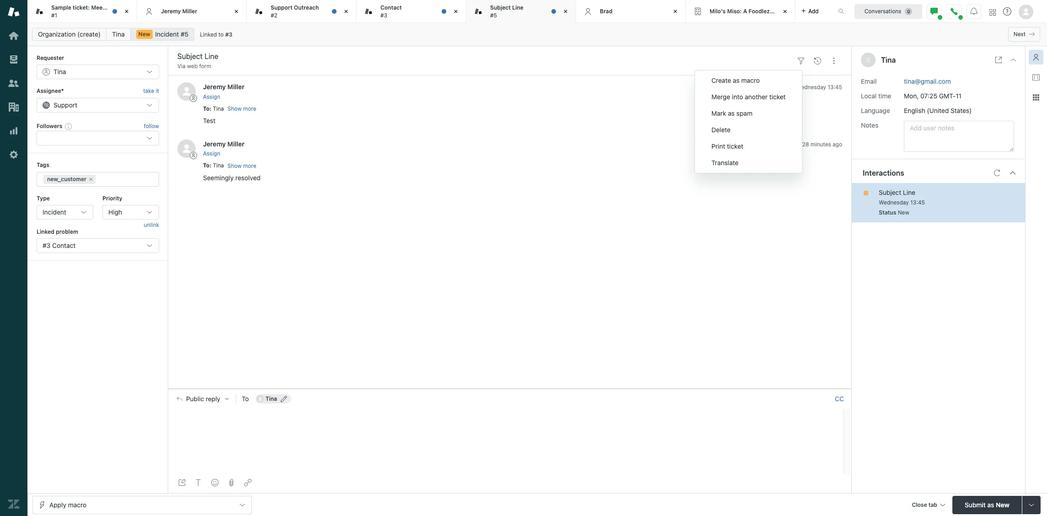 Task type: describe. For each thing, give the bounding box(es) containing it.
tina inside to : tina show more seemingly resolved
[[213, 162, 224, 169]]

zendesk image
[[8, 498, 20, 510]]

ago
[[833, 141, 843, 148]]

filter image
[[798, 57, 805, 64]]

assign for test
[[203, 93, 220, 100]]

13:45 inside subject line wednesday 13:45 status new
[[911, 199, 925, 206]]

close tab button
[[908, 496, 949, 515]]

jeremy inside "tab"
[[161, 8, 181, 15]]

web
[[187, 63, 198, 70]]

brad
[[600, 8, 613, 15]]

wednesday inside subject line wednesday 13:45 status new
[[879, 199, 909, 206]]

mon, 07:25 gmt-11
[[904, 92, 962, 100]]

time
[[879, 92, 892, 100]]

requester
[[37, 54, 64, 61]]

subject for subject line #5
[[490, 4, 511, 11]]

(united
[[927, 106, 949, 114]]

new_customer
[[47, 175, 86, 182]]

close image for brad
[[671, 7, 680, 16]]

contact #3
[[381, 4, 402, 19]]

miller for seemingly
[[228, 140, 245, 148]]

form
[[199, 63, 211, 70]]

incident for incident
[[43, 208, 66, 216]]

take it button
[[143, 87, 159, 96]]

show more button for test
[[228, 105, 256, 113]]

submit
[[965, 501, 986, 508]]

as for macro
[[733, 76, 740, 84]]

incident button
[[37, 205, 93, 220]]

button displays agent's chat status as online. image
[[931, 8, 938, 15]]

avatar image for seemingly resolved
[[177, 140, 196, 158]]

Add user notes text field
[[904, 121, 1015, 152]]

problem
[[56, 228, 78, 235]]

events image
[[814, 57, 822, 64]]

apply macro
[[49, 501, 87, 508]]

mark as spam
[[712, 109, 753, 117]]

sample ticket: meet the ticket #1
[[51, 4, 132, 19]]

print ticket
[[712, 142, 744, 150]]

seemingly
[[203, 174, 234, 181]]

Wednesday 13:45 text field
[[879, 199, 925, 206]]

organization (create) button
[[32, 28, 107, 41]]

delete menu item
[[695, 122, 803, 138]]

close tab
[[912, 501, 938, 508]]

tina inside secondary element
[[112, 30, 125, 38]]

line for subject line wednesday 13:45 status new
[[903, 188, 916, 196]]

outreach
[[294, 4, 319, 11]]

high button
[[102, 205, 159, 220]]

it
[[156, 88, 159, 94]]

more for seemingly resolved
[[243, 162, 256, 169]]

#3 inside contact #3
[[381, 12, 388, 19]]

organization
[[38, 30, 76, 38]]

views image
[[8, 54, 20, 65]]

show more button for seemingly
[[228, 162, 256, 170]]

next
[[1014, 31, 1026, 38]]

another
[[745, 93, 768, 101]]

#2
[[271, 12, 278, 19]]

close image for jeremy miller
[[232, 7, 241, 16]]

as for new
[[988, 501, 995, 508]]

followers element
[[37, 131, 159, 146]]

knowledge image
[[1033, 74, 1040, 81]]

jeremy miller tab
[[137, 0, 247, 23]]

into
[[732, 93, 743, 101]]

conversations button
[[855, 4, 923, 19]]

mark as spam menu item
[[695, 105, 803, 122]]

test
[[203, 117, 216, 124]]

more for test
[[243, 105, 256, 112]]

follow
[[144, 123, 159, 129]]

gmt-
[[940, 92, 956, 100]]

linked to #3
[[200, 31, 232, 38]]

tabs tab list
[[27, 0, 829, 23]]

milo's miso: a foodlez subsidiary
[[710, 8, 800, 15]]

tina link
[[106, 28, 131, 41]]

mon,
[[904, 92, 919, 100]]

high
[[108, 208, 122, 216]]

linked problem element
[[37, 239, 159, 253]]

: for seemingly resolved
[[210, 162, 212, 169]]

brad tab
[[576, 0, 686, 23]]

close image right view more details image
[[1010, 56, 1017, 64]]

unlink button
[[144, 221, 159, 229]]

create
[[712, 76, 731, 84]]

notes
[[861, 121, 879, 129]]

(create)
[[77, 30, 101, 38]]

public reply button
[[169, 389, 236, 408]]

interactions
[[863, 169, 905, 177]]

#3 inside secondary element
[[225, 31, 232, 38]]

jeremy miller
[[161, 8, 197, 15]]

support for support outreach #2
[[271, 4, 293, 11]]

linked for linked problem
[[37, 228, 54, 235]]

support for support
[[54, 101, 77, 109]]

to
[[219, 31, 224, 38]]

show for test
[[228, 105, 242, 112]]

milo's
[[710, 8, 726, 15]]

assign for seemingly
[[203, 150, 220, 157]]

assign button for seemingly resolved
[[203, 150, 220, 158]]

#5 inside secondary element
[[181, 30, 189, 38]]

user image
[[866, 57, 871, 63]]

take it
[[143, 88, 159, 94]]

jeremy miller link for seemingly
[[203, 140, 245, 148]]

contact inside tabs tab list
[[381, 4, 402, 11]]

local
[[861, 92, 877, 100]]

2 close image from the left
[[452, 7, 461, 16]]

sample
[[51, 4, 71, 11]]

#3 inside linked problem element
[[43, 242, 50, 249]]

foodlez
[[749, 8, 770, 15]]

english
[[904, 106, 926, 114]]

follow button
[[144, 122, 159, 130]]

tina@gmail.com
[[904, 77, 951, 85]]

to : tina show more seemingly resolved
[[203, 162, 261, 181]]

to for to
[[242, 395, 249, 402]]

28 minutes ago
[[803, 141, 843, 148]]

to for to : tina show more test
[[203, 105, 210, 112]]

jeremy miller assign for seemingly
[[203, 140, 245, 157]]

apps image
[[1033, 94, 1040, 101]]

jeremy miller link for test
[[203, 83, 245, 91]]

line for subject line #5
[[512, 4, 524, 11]]

displays possible ticket submission types image
[[1028, 501, 1036, 508]]

miller for test
[[228, 83, 245, 91]]

merge into another ticket
[[712, 93, 786, 101]]

type
[[37, 195, 50, 202]]

public reply
[[186, 395, 220, 402]]

reply
[[206, 395, 220, 402]]

assignee*
[[37, 88, 64, 94]]

customers image
[[8, 77, 20, 89]]

format text image
[[195, 479, 202, 486]]

show for seemingly
[[228, 162, 242, 169]]

close
[[912, 501, 928, 508]]

local time
[[861, 92, 892, 100]]

meet
[[91, 4, 105, 11]]



Task type: locate. For each thing, give the bounding box(es) containing it.
1 horizontal spatial #3
[[225, 31, 232, 38]]

print ticket menu item
[[695, 138, 803, 155]]

ticket right print
[[727, 142, 744, 150]]

jeremy miller link down the test
[[203, 140, 245, 148]]

tina right tina@gmail.com icon
[[266, 395, 277, 402]]

user image
[[867, 58, 871, 63]]

incident inside secondary element
[[155, 30, 179, 38]]

incident
[[155, 30, 179, 38], [43, 208, 66, 216]]

zendesk support image
[[8, 6, 20, 18]]

0 vertical spatial #3
[[381, 12, 388, 19]]

incident inside popup button
[[43, 208, 66, 216]]

incident for incident #5
[[155, 30, 179, 38]]

close image left add dropdown button
[[781, 7, 790, 16]]

1 horizontal spatial incident
[[155, 30, 179, 38]]

assign up seemingly
[[203, 150, 220, 157]]

assign
[[203, 93, 220, 100], [203, 150, 220, 157]]

close image up secondary element
[[561, 7, 570, 16]]

0 vertical spatial 13:45
[[828, 84, 843, 91]]

1 vertical spatial show
[[228, 162, 242, 169]]

1 vertical spatial to
[[203, 162, 210, 169]]

support up #2
[[271, 4, 293, 11]]

2 show from the top
[[228, 162, 242, 169]]

more
[[243, 105, 256, 112], [243, 162, 256, 169]]

to inside to : tina show more seemingly resolved
[[203, 162, 210, 169]]

1 vertical spatial support
[[54, 101, 77, 109]]

1 vertical spatial subject
[[879, 188, 902, 196]]

1 vertical spatial show more button
[[228, 162, 256, 170]]

close image for sample ticket: meet the ticket
[[122, 7, 131, 16]]

tab
[[27, 0, 137, 23], [247, 0, 357, 23], [357, 0, 467, 23], [467, 0, 576, 23]]

tab containing subject line
[[467, 0, 576, 23]]

ticket inside 'menu item'
[[770, 93, 786, 101]]

via
[[177, 63, 186, 70]]

wednesday inside conversationlabel log
[[797, 84, 827, 91]]

conversations
[[865, 8, 902, 14]]

2 show more button from the top
[[228, 162, 256, 170]]

via web form
[[177, 63, 211, 70]]

Subject field
[[176, 51, 791, 62]]

followers
[[37, 123, 62, 129]]

1 vertical spatial linked
[[37, 228, 54, 235]]

tina inside requester element
[[54, 68, 66, 76]]

0 horizontal spatial 13:45
[[828, 84, 843, 91]]

miller inside "tab"
[[182, 8, 197, 15]]

show
[[228, 105, 242, 112], [228, 162, 242, 169]]

#3 contact
[[43, 242, 76, 249]]

to up the test
[[203, 105, 210, 112]]

close image for support outreach
[[342, 7, 351, 16]]

to for to : tina show more seemingly resolved
[[203, 162, 210, 169]]

tab
[[929, 501, 938, 508]]

1 : from the top
[[210, 105, 212, 112]]

1 vertical spatial wednesday
[[879, 199, 909, 206]]

2 vertical spatial new
[[996, 501, 1010, 508]]

jeremy down "form"
[[203, 83, 226, 91]]

1 vertical spatial assign button
[[203, 150, 220, 158]]

1 vertical spatial as
[[728, 109, 735, 117]]

07:25
[[921, 92, 938, 100]]

0 horizontal spatial linked
[[37, 228, 54, 235]]

1 more from the top
[[243, 105, 256, 112]]

#5
[[490, 12, 497, 19], [181, 30, 189, 38]]

2 vertical spatial #3
[[43, 242, 50, 249]]

create as macro menu item
[[695, 72, 803, 89]]

linked for linked to #3
[[200, 31, 217, 38]]

2 avatar image from the top
[[177, 140, 196, 158]]

0 vertical spatial assign
[[203, 93, 220, 100]]

: inside to : tina show more seemingly resolved
[[210, 162, 212, 169]]

2 horizontal spatial #3
[[381, 12, 388, 19]]

1 avatar image from the top
[[177, 83, 196, 101]]

tina down the
[[112, 30, 125, 38]]

2 vertical spatial ticket
[[727, 142, 744, 150]]

subject for subject line wednesday 13:45 status new
[[879, 188, 902, 196]]

tags
[[37, 162, 49, 168]]

28
[[803, 141, 809, 148]]

: up the test
[[210, 105, 212, 112]]

to up seemingly
[[203, 162, 210, 169]]

avatar image
[[177, 83, 196, 101], [177, 140, 196, 158]]

main element
[[0, 0, 27, 516]]

0 horizontal spatial ticket
[[116, 4, 132, 11]]

jeremy down the test
[[203, 140, 226, 148]]

1 vertical spatial incident
[[43, 208, 66, 216]]

ticket inside the sample ticket: meet the ticket #1
[[116, 4, 132, 11]]

: inside to : tina show more test
[[210, 105, 212, 112]]

remove image
[[88, 176, 94, 182]]

close image inside brad tab
[[671, 7, 680, 16]]

1 vertical spatial avatar image
[[177, 140, 196, 158]]

translate menu item
[[695, 155, 803, 171]]

spam
[[737, 109, 753, 117]]

states)
[[951, 106, 972, 114]]

1 jeremy miller assign from the top
[[203, 83, 245, 100]]

line inside "subject line #5"
[[512, 4, 524, 11]]

incident down jeremy miller
[[155, 30, 179, 38]]

0 vertical spatial show more button
[[228, 105, 256, 113]]

jeremy up the incident #5
[[161, 8, 181, 15]]

4 tab from the left
[[467, 0, 576, 23]]

28 minutes ago text field
[[803, 141, 843, 148]]

subject line wednesday 13:45 status new
[[879, 188, 925, 216]]

add button
[[796, 0, 825, 22]]

1 vertical spatial macro
[[68, 501, 87, 508]]

new down wednesday 13:45 text box
[[898, 209, 910, 216]]

new inside subject line wednesday 13:45 status new
[[898, 209, 910, 216]]

get started image
[[8, 30, 20, 42]]

as
[[733, 76, 740, 84], [728, 109, 735, 117], [988, 501, 995, 508]]

2 vertical spatial to
[[242, 395, 249, 402]]

insert emojis image
[[211, 479, 219, 486]]

close image inside milo's miso: a foodlez subsidiary tab
[[781, 7, 790, 16]]

assign button for test
[[203, 93, 220, 101]]

add attachment image
[[228, 479, 235, 486]]

jeremy for test
[[203, 83, 226, 91]]

miso:
[[728, 8, 742, 15]]

1 vertical spatial contact
[[52, 242, 76, 249]]

resolved
[[236, 174, 261, 181]]

1 vertical spatial jeremy miller assign
[[203, 140, 245, 157]]

subject up wednesday 13:45 text box
[[879, 188, 902, 196]]

jeremy miller assign up to : tina show more test
[[203, 83, 245, 100]]

1 assign from the top
[[203, 93, 220, 100]]

0 vertical spatial show
[[228, 105, 242, 112]]

jeremy miller assign for test
[[203, 83, 245, 100]]

ticket right 'another'
[[770, 93, 786, 101]]

the
[[106, 4, 115, 11]]

1 horizontal spatial 13:45
[[911, 199, 925, 206]]

1 vertical spatial new
[[898, 209, 910, 216]]

ticket:
[[73, 4, 90, 11]]

1 vertical spatial :
[[210, 162, 212, 169]]

1 horizontal spatial wednesday
[[879, 199, 909, 206]]

0 vertical spatial jeremy miller link
[[203, 83, 245, 91]]

assign up the test
[[203, 93, 220, 100]]

line inside subject line wednesday 13:45 status new
[[903, 188, 916, 196]]

2 horizontal spatial new
[[996, 501, 1010, 508]]

1 horizontal spatial contact
[[381, 4, 402, 11]]

11
[[956, 92, 962, 100]]

1 close image from the left
[[232, 7, 241, 16]]

2 assign from the top
[[203, 150, 220, 157]]

0 vertical spatial jeremy
[[161, 8, 181, 15]]

assignee* element
[[37, 98, 159, 112]]

incident down type
[[43, 208, 66, 216]]

as right mark
[[728, 109, 735, 117]]

macro inside menu item
[[742, 76, 760, 84]]

0 vertical spatial support
[[271, 4, 293, 11]]

secondary element
[[27, 25, 1048, 43]]

1 horizontal spatial ticket
[[727, 142, 744, 150]]

1 horizontal spatial close image
[[452, 7, 461, 16]]

1 horizontal spatial new
[[898, 209, 910, 216]]

2 horizontal spatial ticket
[[770, 93, 786, 101]]

line up wednesday 13:45 text box
[[903, 188, 916, 196]]

more inside to : tina show more seemingly resolved
[[243, 162, 256, 169]]

0 horizontal spatial wednesday
[[797, 84, 827, 91]]

edit user image
[[281, 396, 287, 402]]

tina inside to : tina show more test
[[213, 105, 224, 112]]

ticket actions image
[[831, 57, 838, 64]]

1 vertical spatial jeremy
[[203, 83, 226, 91]]

conversationlabel log
[[168, 75, 852, 389]]

1 show more button from the top
[[228, 105, 256, 113]]

linked problem
[[37, 228, 78, 235]]

2 vertical spatial miller
[[228, 140, 245, 148]]

0 vertical spatial linked
[[200, 31, 217, 38]]

cc
[[835, 395, 844, 402]]

macro up merge into another ticket
[[742, 76, 760, 84]]

close image for subject line
[[561, 7, 570, 16]]

1 horizontal spatial line
[[903, 188, 916, 196]]

tina up the test
[[213, 105, 224, 112]]

subject inside "subject line #5"
[[490, 4, 511, 11]]

ticket
[[116, 4, 132, 11], [770, 93, 786, 101], [727, 142, 744, 150]]

1 tab from the left
[[27, 0, 137, 23]]

#5 down jeremy miller
[[181, 30, 189, 38]]

2 jeremy miller link from the top
[[203, 140, 245, 148]]

tina@gmail.com image
[[257, 395, 264, 402]]

show inside to : tina show more seemingly resolved
[[228, 162, 242, 169]]

tab containing contact
[[357, 0, 467, 23]]

linked
[[200, 31, 217, 38], [37, 228, 54, 235]]

0 vertical spatial incident
[[155, 30, 179, 38]]

miller up to : tina show more test
[[228, 83, 245, 91]]

1 vertical spatial line
[[903, 188, 916, 196]]

1 vertical spatial miller
[[228, 83, 245, 91]]

0 vertical spatial contact
[[381, 4, 402, 11]]

0 vertical spatial subject
[[490, 4, 511, 11]]

0 vertical spatial miller
[[182, 8, 197, 15]]

delete
[[712, 126, 731, 134]]

2 vertical spatial as
[[988, 501, 995, 508]]

subject up secondary element
[[490, 4, 511, 11]]

1 vertical spatial assign
[[203, 150, 220, 157]]

to
[[203, 105, 210, 112], [203, 162, 210, 169], [242, 395, 249, 402]]

cc button
[[835, 395, 844, 403]]

linked left to
[[200, 31, 217, 38]]

linked inside secondary element
[[200, 31, 217, 38]]

support outreach #2
[[271, 4, 319, 19]]

contact inside linked problem element
[[52, 242, 76, 249]]

0 vertical spatial assign button
[[203, 93, 220, 101]]

translate
[[712, 159, 739, 167]]

0 horizontal spatial line
[[512, 4, 524, 11]]

1 vertical spatial 13:45
[[911, 199, 925, 206]]

2 horizontal spatial close image
[[671, 7, 680, 16]]

a
[[744, 8, 748, 15]]

Wednesday 13:45 text field
[[797, 84, 843, 91]]

macro
[[742, 76, 760, 84], [68, 501, 87, 508]]

to left tina@gmail.com icon
[[242, 395, 249, 402]]

miller up to : tina show more seemingly resolved
[[228, 140, 245, 148]]

close image
[[122, 7, 131, 16], [342, 7, 351, 16], [561, 7, 570, 16], [781, 7, 790, 16], [1010, 56, 1017, 64]]

13:45 inside conversationlabel log
[[828, 84, 843, 91]]

linked up #3 contact
[[37, 228, 54, 235]]

0 horizontal spatial subject
[[490, 4, 511, 11]]

2 : from the top
[[210, 162, 212, 169]]

0 vertical spatial to
[[203, 105, 210, 112]]

menu containing create as macro
[[695, 70, 803, 173]]

support down the assignee*
[[54, 101, 77, 109]]

line
[[512, 4, 524, 11], [903, 188, 916, 196]]

0 vertical spatial line
[[512, 4, 524, 11]]

jeremy miller link down "form"
[[203, 83, 245, 91]]

2 more from the top
[[243, 162, 256, 169]]

tina down requester
[[54, 68, 66, 76]]

create as macro
[[712, 76, 760, 84]]

as right submit
[[988, 501, 995, 508]]

wednesday down events image
[[797, 84, 827, 91]]

0 vertical spatial jeremy miller assign
[[203, 83, 245, 100]]

print
[[712, 142, 726, 150]]

1 horizontal spatial linked
[[200, 31, 217, 38]]

incident #5
[[155, 30, 189, 38]]

add link (cmd k) image
[[244, 479, 252, 486]]

0 vertical spatial new
[[138, 31, 150, 38]]

submit as new
[[965, 501, 1010, 508]]

subject
[[490, 4, 511, 11], [879, 188, 902, 196]]

2 jeremy miller assign from the top
[[203, 140, 245, 157]]

0 horizontal spatial new
[[138, 31, 150, 38]]

jeremy
[[161, 8, 181, 15], [203, 83, 226, 91], [203, 140, 226, 148]]

1 horizontal spatial macro
[[742, 76, 760, 84]]

tab containing support outreach
[[247, 0, 357, 23]]

0 vertical spatial macro
[[742, 76, 760, 84]]

1 vertical spatial more
[[243, 162, 256, 169]]

close image right the
[[122, 7, 131, 16]]

english (united states)
[[904, 106, 972, 114]]

jeremy for seemingly resolved
[[203, 140, 226, 148]]

close image right the outreach
[[342, 7, 351, 16]]

0 horizontal spatial macro
[[68, 501, 87, 508]]

notifications image
[[971, 8, 978, 15]]

0 vertical spatial #5
[[490, 12, 497, 19]]

1 horizontal spatial #5
[[490, 12, 497, 19]]

0 horizontal spatial support
[[54, 101, 77, 109]]

close image
[[232, 7, 241, 16], [452, 7, 461, 16], [671, 7, 680, 16]]

#5 up subject field
[[490, 12, 497, 19]]

0 vertical spatial avatar image
[[177, 83, 196, 101]]

3 close image from the left
[[671, 7, 680, 16]]

zendesk products image
[[990, 9, 996, 15]]

new
[[138, 31, 150, 38], [898, 209, 910, 216], [996, 501, 1010, 508]]

0 vertical spatial :
[[210, 105, 212, 112]]

line up secondary element
[[512, 4, 524, 11]]

subsidiary
[[772, 8, 800, 15]]

support inside assignee* element
[[54, 101, 77, 109]]

0 horizontal spatial incident
[[43, 208, 66, 216]]

1 vertical spatial #5
[[181, 30, 189, 38]]

organizations image
[[8, 101, 20, 113]]

jeremy miller assign up to : tina show more seemingly resolved
[[203, 140, 245, 157]]

: up seemingly
[[210, 162, 212, 169]]

support inside support outreach #2
[[271, 4, 293, 11]]

#1
[[51, 12, 57, 19]]

close image inside jeremy miller "tab"
[[232, 7, 241, 16]]

to inside to : tina show more test
[[203, 105, 210, 112]]

priority
[[102, 195, 122, 202]]

menu
[[695, 70, 803, 173]]

view more details image
[[995, 56, 1003, 64]]

draft mode image
[[178, 479, 186, 486]]

:
[[210, 105, 212, 112], [210, 162, 212, 169]]

2 vertical spatial jeremy
[[203, 140, 226, 148]]

new right the tina link
[[138, 31, 150, 38]]

0 vertical spatial as
[[733, 76, 740, 84]]

0 vertical spatial wednesday
[[797, 84, 827, 91]]

0 vertical spatial ticket
[[116, 4, 132, 11]]

miller
[[182, 8, 197, 15], [228, 83, 245, 91], [228, 140, 245, 148]]

get help image
[[1004, 7, 1012, 16]]

more inside to : tina show more test
[[243, 105, 256, 112]]

ticket inside menu item
[[727, 142, 744, 150]]

1 horizontal spatial subject
[[879, 188, 902, 196]]

2 tab from the left
[[247, 0, 357, 23]]

tina right user icon
[[882, 56, 896, 64]]

assign button up the test
[[203, 93, 220, 101]]

merge into another ticket menu item
[[695, 89, 803, 105]]

apply
[[49, 501, 66, 508]]

2 assign button from the top
[[203, 150, 220, 158]]

1 show from the top
[[228, 105, 242, 112]]

macro right apply on the left bottom of the page
[[68, 501, 87, 508]]

avatar image for test
[[177, 83, 196, 101]]

status
[[879, 209, 897, 216]]

take
[[143, 88, 154, 94]]

1 assign button from the top
[[203, 93, 220, 101]]

email
[[861, 77, 877, 85]]

new inside secondary element
[[138, 31, 150, 38]]

reporting image
[[8, 125, 20, 137]]

unlink
[[144, 222, 159, 228]]

next button
[[1009, 27, 1041, 42]]

1 vertical spatial #3
[[225, 31, 232, 38]]

subject line #5
[[490, 4, 524, 19]]

customer context image
[[1033, 54, 1040, 61]]

milo's miso: a foodlez subsidiary tab
[[686, 0, 800, 23]]

tina up seemingly
[[213, 162, 224, 169]]

3 tab from the left
[[357, 0, 467, 23]]

0 horizontal spatial contact
[[52, 242, 76, 249]]

tab containing sample ticket: meet the ticket
[[27, 0, 137, 23]]

wednesday
[[797, 84, 827, 91], [879, 199, 909, 206]]

requester element
[[37, 65, 159, 79]]

0 horizontal spatial #3
[[43, 242, 50, 249]]

ticket right the
[[116, 4, 132, 11]]

subject inside subject line wednesday 13:45 status new
[[879, 188, 902, 196]]

public
[[186, 395, 204, 402]]

hide composer image
[[506, 385, 514, 392]]

wednesday 13:45
[[797, 84, 843, 91]]

1 jeremy miller link from the top
[[203, 83, 245, 91]]

admin image
[[8, 149, 20, 161]]

1 horizontal spatial support
[[271, 4, 293, 11]]

#5 inside "subject line #5"
[[490, 12, 497, 19]]

wednesday up status
[[879, 199, 909, 206]]

as inside menu item
[[733, 76, 740, 84]]

new right submit
[[996, 501, 1010, 508]]

info on adding followers image
[[65, 123, 72, 130]]

: for test
[[210, 105, 212, 112]]

show inside to : tina show more test
[[228, 105, 242, 112]]

0 vertical spatial more
[[243, 105, 256, 112]]

as right the create
[[733, 76, 740, 84]]

miller up the incident #5
[[182, 8, 197, 15]]

language
[[861, 106, 891, 114]]

to : tina show more test
[[203, 105, 256, 124]]

as inside menu item
[[728, 109, 735, 117]]

mark
[[712, 109, 727, 117]]

1 vertical spatial ticket
[[770, 93, 786, 101]]

as for spam
[[728, 109, 735, 117]]

add
[[809, 8, 819, 14]]

1 vertical spatial jeremy miller link
[[203, 140, 245, 148]]

0 horizontal spatial #5
[[181, 30, 189, 38]]

contact
[[381, 4, 402, 11], [52, 242, 76, 249]]

assign button up seemingly
[[203, 150, 220, 158]]

0 horizontal spatial close image
[[232, 7, 241, 16]]



Task type: vqa. For each thing, say whether or not it's contained in the screenshot.
second Talk
no



